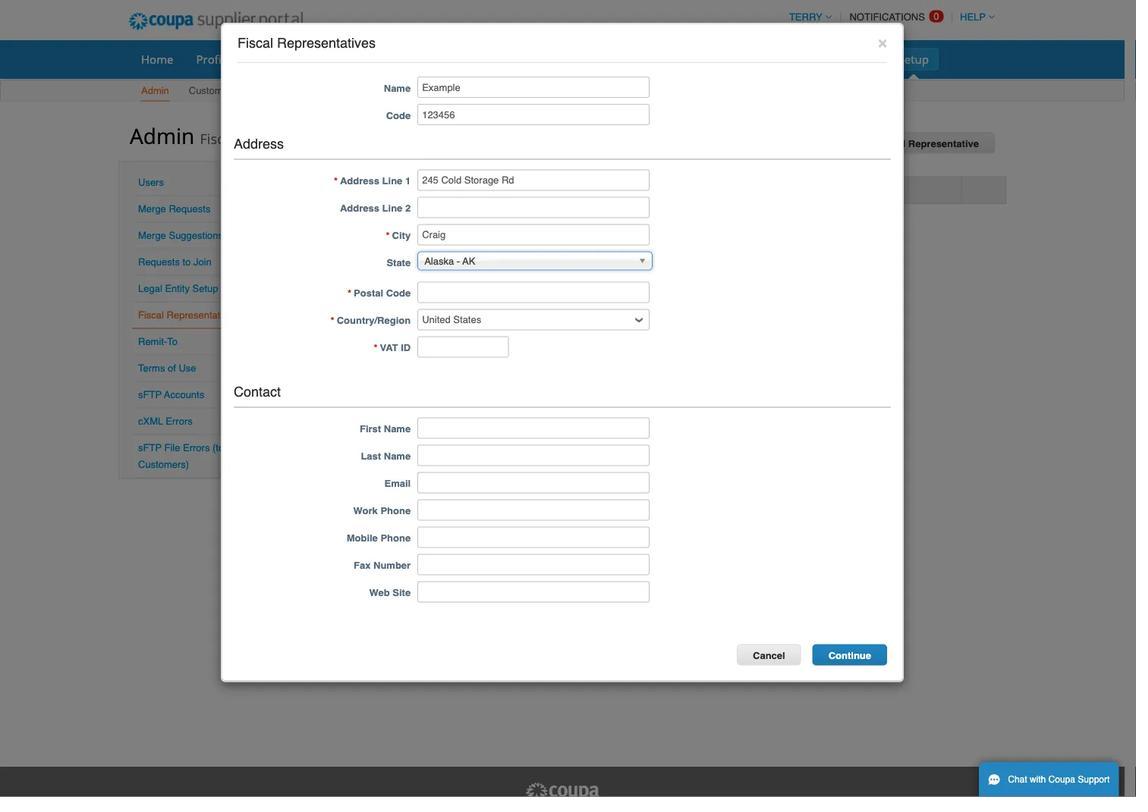 Task type: vqa. For each thing, say whether or not it's contained in the screenshot.
Mobile
yes



Task type: describe. For each thing, give the bounding box(es) containing it.
* country/region
[[331, 315, 411, 326]]

catalogs
[[553, 51, 598, 67]]

work phone
[[353, 505, 411, 517]]

2 vertical spatial setup
[[192, 283, 218, 294]]

alaska
[[424, 256, 454, 267]]

performance
[[671, 51, 740, 67]]

* for * postal code
[[348, 288, 351, 299]]

Address Line 2 text field
[[418, 197, 650, 218]]

sftp file errors (to customers)
[[138, 442, 224, 471]]

legal entity setup
[[138, 283, 218, 294]]

requests to join
[[138, 257, 212, 268]]

suggestions
[[169, 230, 223, 241]]

add fiscal representative
[[856, 138, 979, 150]]

fiscal down legal
[[138, 310, 164, 321]]

add fiscal representative link
[[840, 132, 995, 154]]

0 vertical spatial errors
[[166, 416, 193, 427]]

last name
[[361, 451, 411, 462]]

merge suggestions
[[138, 230, 223, 241]]

service/time sheets link
[[303, 48, 429, 71]]

errors inside sftp file errors (to customers)
[[183, 442, 210, 454]]

admin for admin fiscal representatives
[[130, 121, 194, 150]]

sheets
[[384, 51, 419, 67]]

fax
[[354, 560, 371, 571]]

state
[[387, 257, 411, 269]]

1 vertical spatial setup
[[234, 85, 260, 96]]

chat with coupa support
[[1008, 775, 1110, 785]]

profile
[[196, 51, 231, 67]]

add-ons link
[[822, 48, 885, 71]]

add
[[856, 138, 875, 150]]

setup inside 'link'
[[898, 51, 929, 67]]

use
[[179, 363, 196, 374]]

web site
[[369, 587, 411, 599]]

add-
[[831, 51, 856, 67]]

sourcing
[[762, 51, 809, 67]]

postal
[[354, 288, 383, 299]]

Web Site text field
[[418, 582, 650, 603]]

support
[[1078, 775, 1110, 785]]

customer
[[189, 85, 232, 96]]

0 vertical spatial requests
[[169, 203, 211, 215]]

0 vertical spatial representatives
[[277, 35, 376, 51]]

remit-to link
[[138, 336, 178, 348]]

tax
[[570, 184, 586, 196]]

legal entity setup link
[[138, 283, 218, 294]]

tax id
[[570, 184, 599, 196]]

* for * vat id
[[374, 342, 378, 354]]

file
[[164, 442, 180, 454]]

address line 2
[[340, 203, 411, 214]]

* vat id
[[374, 342, 411, 354]]

entity
[[165, 283, 190, 294]]

1
[[405, 175, 411, 187]]

remit-
[[138, 336, 167, 348]]

to
[[167, 336, 178, 348]]

catalogs link
[[543, 48, 608, 71]]

1 vertical spatial address
[[340, 175, 379, 187]]

(to
[[212, 442, 224, 454]]

ak
[[462, 256, 475, 267]]

cxml errors link
[[138, 416, 193, 427]]

sftp file errors (to customers) link
[[138, 442, 224, 471]]

terms
[[138, 363, 165, 374]]

fax number
[[354, 560, 411, 571]]

admin fiscal representatives
[[130, 121, 342, 150]]

fiscal inside admin fiscal representatives
[[200, 129, 235, 148]]

address for address
[[234, 136, 284, 152]]

with
[[1030, 775, 1046, 785]]

setup link
[[888, 48, 939, 71]]

0 vertical spatial fiscal representatives
[[238, 35, 376, 51]]

Fax Number text field
[[418, 554, 650, 576]]

representative
[[908, 138, 979, 150]]

sftp accounts
[[138, 389, 204, 401]]

merge for merge requests
[[138, 203, 166, 215]]

admin link
[[140, 82, 170, 101]]

contact
[[234, 384, 281, 400]]

continue button
[[813, 645, 887, 666]]

1 vertical spatial requests
[[138, 257, 180, 268]]

service/time sheets
[[313, 51, 419, 67]]

number
[[373, 560, 411, 571]]

Code text field
[[418, 104, 650, 125]]

mobile
[[347, 533, 378, 544]]

name for first name
[[384, 423, 411, 435]]

business performance
[[621, 51, 740, 67]]

* for * address line 1
[[334, 175, 338, 187]]

* for * country/region
[[331, 315, 334, 326]]

phone for mobile phone
[[381, 533, 411, 544]]

users link
[[138, 177, 164, 188]]

terms of use
[[138, 363, 196, 374]]

web
[[369, 587, 390, 599]]

chat
[[1008, 775, 1027, 785]]



Task type: locate. For each thing, give the bounding box(es) containing it.
phone for work phone
[[381, 505, 411, 517]]

First Name text field
[[418, 418, 650, 439]]

customer setup link
[[188, 82, 261, 101]]

line
[[382, 175, 402, 187], [382, 203, 402, 214]]

id right vat
[[401, 342, 411, 354]]

1 line from the top
[[382, 175, 402, 187]]

fiscal right add
[[878, 138, 906, 150]]

code right postal on the left top of the page
[[386, 288, 411, 299]]

1 vertical spatial merge
[[138, 230, 166, 241]]

* postal code
[[348, 288, 411, 299]]

merge down merge requests
[[138, 230, 166, 241]]

admin down admin link
[[130, 121, 194, 150]]

2 vertical spatial representatives
[[167, 310, 238, 321]]

0 vertical spatial merge
[[138, 203, 166, 215]]

work
[[353, 505, 378, 517]]

sftp up customers)
[[138, 442, 162, 454]]

1 horizontal spatial id
[[589, 184, 599, 196]]

invoices link
[[477, 48, 540, 71]]

of
[[168, 363, 176, 374]]

remit-to
[[138, 336, 178, 348]]

0 vertical spatial id
[[589, 184, 599, 196]]

city
[[392, 230, 411, 241]]

phone up the number
[[381, 533, 411, 544]]

cxml errors
[[138, 416, 193, 427]]

mobile phone
[[347, 533, 411, 544]]

Email text field
[[418, 472, 650, 494]]

representatives inside admin fiscal representatives
[[238, 129, 342, 148]]

home
[[141, 51, 173, 67]]

1 vertical spatial admin
[[130, 121, 194, 150]]

2 vertical spatial name
[[384, 451, 411, 462]]

0 vertical spatial phone
[[381, 505, 411, 517]]

setup right ×
[[898, 51, 929, 67]]

2 horizontal spatial setup
[[898, 51, 929, 67]]

Last Name text field
[[418, 445, 650, 466]]

admin
[[141, 85, 169, 96], [130, 121, 194, 150]]

* for * city
[[386, 230, 390, 241]]

customer setup
[[189, 85, 260, 96]]

line left 2 at the top of the page
[[382, 203, 402, 214]]

chat with coupa support button
[[979, 763, 1119, 798]]

cxml
[[138, 416, 163, 427]]

3 name from the top
[[384, 451, 411, 462]]

name down sheets at the top left
[[384, 82, 411, 94]]

0 vertical spatial coupa supplier portal image
[[118, 2, 314, 40]]

name right last
[[384, 451, 411, 462]]

merge requests
[[138, 203, 211, 215]]

first
[[360, 423, 381, 435]]

country/region
[[385, 184, 459, 196], [337, 315, 411, 326]]

0 vertical spatial line
[[382, 175, 402, 187]]

fiscal inside add fiscal representative link
[[878, 138, 906, 150]]

0 horizontal spatial setup
[[192, 283, 218, 294]]

admin down home link at left top
[[141, 85, 169, 96]]

× button
[[878, 33, 887, 51]]

1 merge from the top
[[138, 203, 166, 215]]

0 horizontal spatial id
[[401, 342, 411, 354]]

orders
[[253, 51, 290, 67]]

2 merge from the top
[[138, 230, 166, 241]]

2
[[405, 203, 411, 214]]

2 name from the top
[[384, 423, 411, 435]]

service/time
[[313, 51, 381, 67]]

0 vertical spatial setup
[[898, 51, 929, 67]]

None text field
[[418, 282, 650, 303], [418, 337, 509, 358], [418, 282, 650, 303], [418, 337, 509, 358]]

1 vertical spatial coupa supplier portal image
[[524, 782, 600, 798]]

ons
[[856, 51, 876, 67]]

continue
[[828, 650, 871, 661]]

customers)
[[138, 459, 189, 471]]

name for last name
[[384, 451, 411, 462]]

* address line 1
[[334, 175, 411, 187]]

sftp
[[138, 389, 162, 401], [138, 442, 162, 454]]

code down sheets at the top left
[[386, 110, 411, 121]]

email
[[384, 478, 411, 489]]

add-ons
[[831, 51, 876, 67]]

requests left to
[[138, 257, 180, 268]]

fiscal representatives link
[[138, 310, 238, 321]]

first name
[[360, 423, 411, 435]]

setup down 'join'
[[192, 283, 218, 294]]

asn
[[442, 51, 464, 67]]

vat
[[380, 342, 398, 354]]

0 vertical spatial admin
[[141, 85, 169, 96]]

2 vertical spatial address
[[340, 203, 379, 214]]

merge suggestions link
[[138, 230, 223, 241]]

sftp inside sftp file errors (to customers)
[[138, 442, 162, 454]]

country/region down postal on the left top of the page
[[337, 315, 411, 326]]

site
[[393, 587, 411, 599]]

2 sftp from the top
[[138, 442, 162, 454]]

coupa
[[1049, 775, 1075, 785]]

business performance link
[[611, 48, 749, 71]]

requests up suggestions
[[169, 203, 211, 215]]

errors
[[166, 416, 193, 427], [183, 442, 210, 454]]

merge for merge suggestions
[[138, 230, 166, 241]]

*
[[334, 175, 338, 187], [386, 230, 390, 241], [348, 288, 351, 299], [331, 315, 334, 326], [374, 342, 378, 354]]

sftp up cxml
[[138, 389, 162, 401]]

id right tax
[[589, 184, 599, 196]]

join
[[194, 257, 212, 268]]

errors down accounts
[[166, 416, 193, 427]]

-
[[457, 256, 460, 267]]

1 vertical spatial fiscal representatives
[[138, 310, 238, 321]]

1 vertical spatial sftp
[[138, 442, 162, 454]]

errors left the (to
[[183, 442, 210, 454]]

0 horizontal spatial coupa supplier portal image
[[118, 2, 314, 40]]

1 vertical spatial phone
[[381, 533, 411, 544]]

requests
[[169, 203, 211, 215], [138, 257, 180, 268]]

line left 1
[[382, 175, 402, 187]]

* city
[[386, 230, 411, 241]]

to
[[183, 257, 191, 268]]

1 sftp from the top
[[138, 389, 162, 401]]

profile link
[[186, 48, 240, 71]]

0 vertical spatial name
[[384, 82, 411, 94]]

Work Phone text field
[[418, 500, 650, 521]]

invoices
[[487, 51, 530, 67]]

1 vertical spatial country/region
[[337, 315, 411, 326]]

alaska - ak link
[[418, 252, 653, 271]]

business
[[621, 51, 668, 67]]

address up address line 2
[[340, 175, 379, 187]]

Name text field
[[418, 76, 650, 98]]

1 name from the top
[[384, 82, 411, 94]]

terms of use link
[[138, 363, 196, 374]]

legal
[[138, 283, 162, 294]]

2 phone from the top
[[381, 533, 411, 544]]

1 vertical spatial errors
[[183, 442, 210, 454]]

1 horizontal spatial setup
[[234, 85, 260, 96]]

address for address line 2
[[340, 203, 379, 214]]

accounts
[[164, 389, 204, 401]]

2 code from the top
[[386, 288, 411, 299]]

2 line from the top
[[382, 203, 402, 214]]

admin for admin
[[141, 85, 169, 96]]

phone
[[381, 505, 411, 517], [381, 533, 411, 544]]

cancel button
[[737, 645, 801, 666]]

fiscal representatives up orders
[[238, 35, 376, 51]]

orders link
[[243, 48, 300, 71]]

fiscal up orders
[[238, 35, 273, 51]]

name right first
[[384, 423, 411, 435]]

representatives
[[277, 35, 376, 51], [238, 129, 342, 148], [167, 310, 238, 321]]

1 vertical spatial representatives
[[238, 129, 342, 148]]

setup right the customer
[[234, 85, 260, 96]]

1 vertical spatial id
[[401, 342, 411, 354]]

phone down email
[[381, 505, 411, 517]]

cancel
[[753, 650, 785, 661]]

Mobile Phone text field
[[418, 527, 650, 548]]

coupa supplier portal image
[[118, 2, 314, 40], [524, 782, 600, 798]]

address down * address line 1
[[340, 203, 379, 214]]

sftp for sftp file errors (to customers)
[[138, 442, 162, 454]]

0 vertical spatial country/region
[[385, 184, 459, 196]]

country/region up 2 at the top of the page
[[385, 184, 459, 196]]

merge requests link
[[138, 203, 211, 215]]

fiscal
[[238, 35, 273, 51], [200, 129, 235, 148], [878, 138, 906, 150], [138, 310, 164, 321]]

1 vertical spatial line
[[382, 203, 402, 214]]

0 vertical spatial code
[[386, 110, 411, 121]]

1 phone from the top
[[381, 505, 411, 517]]

requests to join link
[[138, 257, 212, 268]]

1 code from the top
[[386, 110, 411, 121]]

setup
[[898, 51, 929, 67], [234, 85, 260, 96], [192, 283, 218, 294]]

asn link
[[432, 48, 474, 71]]

users
[[138, 177, 164, 188]]

alaska - ak
[[424, 256, 475, 267]]

fiscal representatives down legal entity setup
[[138, 310, 238, 321]]

1 vertical spatial name
[[384, 423, 411, 435]]

id
[[589, 184, 599, 196], [401, 342, 411, 354]]

1 horizontal spatial coupa supplier portal image
[[524, 782, 600, 798]]

sourcing link
[[752, 48, 818, 71]]

0 vertical spatial sftp
[[138, 389, 162, 401]]

sftp for sftp accounts
[[138, 389, 162, 401]]

sftp accounts link
[[138, 389, 204, 401]]

None text field
[[418, 170, 650, 191], [418, 224, 650, 246], [418, 170, 650, 191], [418, 224, 650, 246]]

address down the customer setup link
[[234, 136, 284, 152]]

0 vertical spatial address
[[234, 136, 284, 152]]

merge down the users link on the top of the page
[[138, 203, 166, 215]]

1 vertical spatial code
[[386, 288, 411, 299]]

fiscal down the customer setup link
[[200, 129, 235, 148]]



